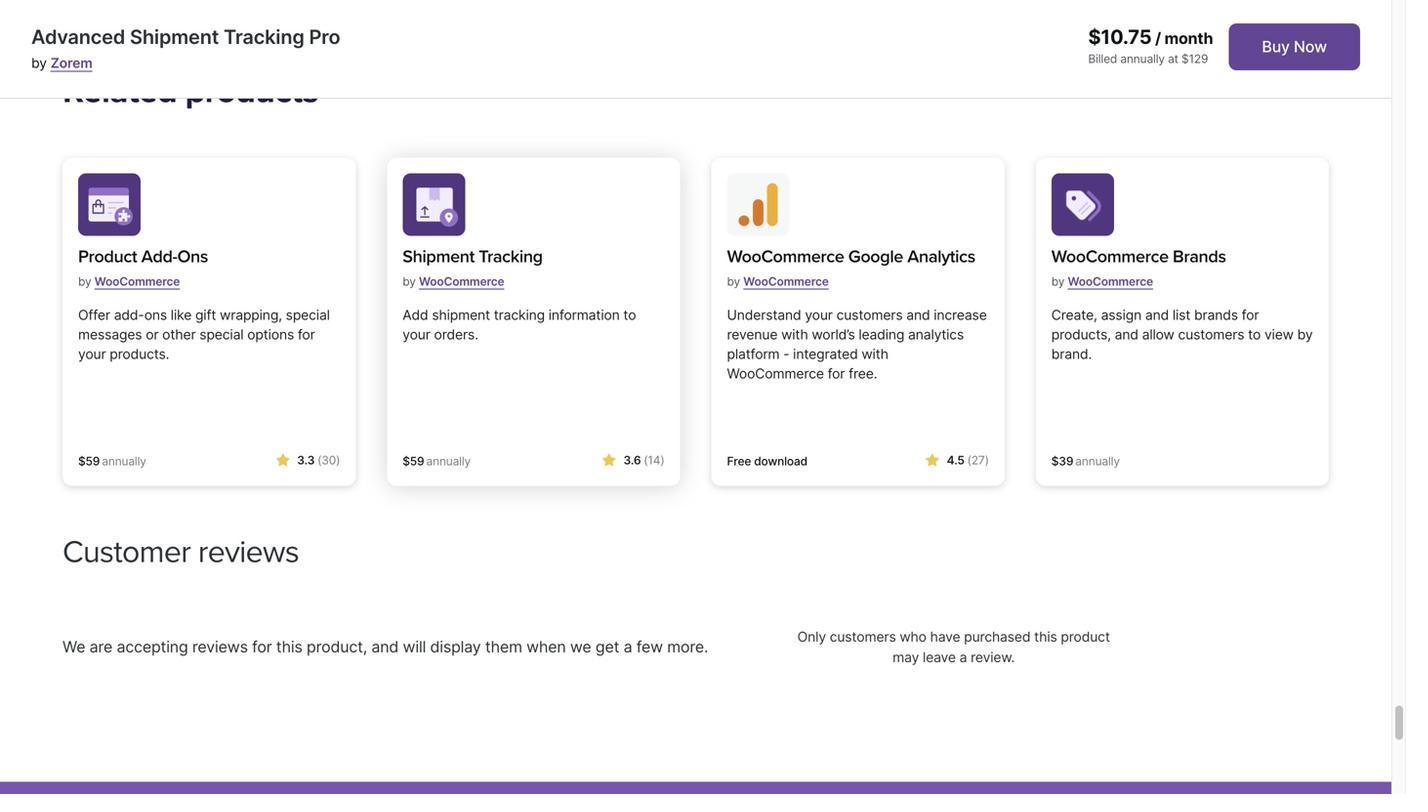 Task type: describe. For each thing, give the bounding box(es) containing it.
google
[[848, 246, 903, 267]]

gift
[[195, 306, 216, 323]]

) for product add-ons
[[336, 453, 340, 467]]

assign
[[1101, 306, 1142, 323]]

( for product add-ons
[[318, 453, 322, 467]]

woocommerce inside shipment tracking by woocommerce
[[419, 274, 504, 288]]

$129
[[1182, 52, 1208, 66]]

download
[[754, 454, 808, 468]]

create, assign and list brands for products, and allow customers to view by brand.
[[1052, 306, 1313, 362]]

integrated
[[793, 346, 858, 362]]

customer reviews
[[63, 533, 299, 571]]

product,
[[307, 637, 367, 656]]

tracking inside shipment tracking by woocommerce
[[479, 246, 543, 267]]

we
[[570, 637, 591, 656]]

billed
[[1088, 52, 1117, 66]]

woocommerce brands link
[[1052, 243, 1226, 270]]

analytics
[[908, 246, 976, 267]]

product
[[1061, 628, 1110, 645]]

3.6 ( 14 )
[[624, 453, 665, 467]]

allow
[[1142, 326, 1175, 343]]

-
[[783, 346, 790, 362]]

a inside only customers who have purchased this product may leave a review.
[[960, 649, 967, 665]]

shipment inside shipment tracking by woocommerce
[[403, 246, 475, 267]]

world's
[[812, 326, 855, 343]]

add
[[403, 306, 428, 323]]

shipment tracking link
[[403, 243, 543, 270]]

get
[[596, 637, 619, 656]]

( for shipment tracking
[[644, 453, 648, 467]]

woocommerce link for google
[[743, 266, 829, 296]]

more.
[[667, 637, 708, 656]]

revenue
[[727, 326, 778, 343]]

display
[[430, 637, 481, 656]]

this for product,
[[276, 637, 302, 656]]

shipment tracking by woocommerce
[[403, 246, 543, 288]]

product
[[78, 246, 137, 267]]

for inside create, assign and list brands for products, and allow customers to view by brand.
[[1242, 306, 1259, 323]]

by inside shipment tracking by woocommerce
[[403, 274, 416, 288]]

options
[[247, 326, 294, 343]]

your inside understand your customers and increase revenue with world's leading analytics platform - integrated with woocommerce for free.
[[805, 306, 833, 323]]

to inside the add shipment tracking information to your orders.
[[623, 306, 636, 323]]

$39 annually
[[1052, 454, 1120, 468]]

1 vertical spatial reviews
[[192, 637, 248, 656]]

who
[[900, 628, 927, 645]]

woocommerce link for tracking
[[419, 266, 504, 296]]

orders.
[[434, 326, 478, 343]]

list
[[1173, 306, 1191, 323]]

month
[[1165, 29, 1213, 48]]

we
[[63, 637, 85, 656]]

customers inside understand your customers and increase revenue with world's leading analytics platform - integrated with woocommerce for free.
[[837, 306, 903, 323]]

by inside woocommerce brands by woocommerce
[[1052, 274, 1065, 288]]

have
[[930, 628, 960, 645]]

and up allow
[[1145, 306, 1169, 323]]

free download
[[727, 454, 808, 468]]

products,
[[1052, 326, 1111, 343]]

other
[[162, 326, 196, 343]]

woocommerce google analytics link
[[727, 243, 976, 270]]

add-
[[141, 246, 177, 267]]

$39
[[1052, 454, 1074, 468]]

14
[[648, 453, 661, 467]]

0 vertical spatial special
[[286, 306, 330, 323]]

ons
[[144, 306, 167, 323]]

and down assign in the top right of the page
[[1115, 326, 1139, 343]]

30
[[322, 453, 336, 467]]

may
[[893, 649, 919, 665]]

only customers who have purchased this product may leave a review.
[[798, 628, 1110, 665]]

offer add-ons like gift wrapping, special messages or other special options for your products.
[[78, 306, 330, 362]]

like
[[171, 306, 192, 323]]

and inside understand your customers and increase revenue with world's leading analytics platform - integrated with woocommerce for free.
[[907, 306, 930, 323]]

accepting
[[117, 637, 188, 656]]

messages
[[78, 326, 142, 343]]

0 horizontal spatial a
[[624, 637, 632, 656]]

at
[[1168, 52, 1179, 66]]

brands
[[1173, 246, 1226, 267]]

for inside offer add-ons like gift wrapping, special messages or other special options for your products.
[[298, 326, 315, 343]]

increase
[[934, 306, 987, 323]]

/
[[1155, 29, 1161, 48]]

advanced
[[31, 25, 125, 49]]

customer
[[63, 533, 191, 571]]

related
[[63, 71, 177, 112]]

3.3
[[297, 453, 315, 467]]

woocommerce link for add-
[[94, 266, 180, 296]]

customers inside create, assign and list brands for products, and allow customers to view by brand.
[[1178, 326, 1245, 343]]

your inside the add shipment tracking information to your orders.
[[403, 326, 430, 343]]

add-
[[114, 306, 144, 323]]

are
[[90, 637, 112, 656]]

understand
[[727, 306, 801, 323]]

shipment inside advanced shipment tracking pro by zorem
[[130, 25, 219, 49]]

tracking inside advanced shipment tracking pro by zorem
[[224, 25, 304, 49]]

brand.
[[1052, 346, 1092, 362]]

pro
[[309, 25, 340, 49]]

wrapping,
[[220, 306, 282, 323]]

woocommerce inside understand your customers and increase revenue with world's leading analytics platform - integrated with woocommerce for free.
[[727, 365, 824, 382]]

shipment
[[432, 306, 490, 323]]

review.
[[971, 649, 1015, 665]]



Task type: vqa. For each thing, say whether or not it's contained in the screenshot.
the Search ICON at the top
no



Task type: locate. For each thing, give the bounding box(es) containing it.
1 horizontal spatial a
[[960, 649, 967, 665]]

customers up may
[[830, 628, 896, 645]]

woocommerce link up assign in the top right of the page
[[1068, 266, 1153, 296]]

to
[[623, 306, 636, 323], [1248, 326, 1261, 343]]

0 horizontal spatial with
[[781, 326, 808, 343]]

3 woocommerce link from the left
[[743, 266, 829, 296]]

a right get
[[624, 637, 632, 656]]

this left product,
[[276, 637, 302, 656]]

brands
[[1194, 306, 1238, 323]]

this
[[1034, 628, 1057, 645], [276, 637, 302, 656]]

analytics
[[908, 326, 964, 343]]

) right 4.5
[[985, 453, 989, 467]]

1 horizontal spatial this
[[1034, 628, 1057, 645]]

a right leave
[[960, 649, 967, 665]]

2 vertical spatial your
[[78, 346, 106, 362]]

by
[[31, 55, 47, 71], [78, 274, 91, 288], [403, 274, 416, 288], [727, 274, 740, 288], [1052, 274, 1065, 288], [1298, 326, 1313, 343]]

$59 annually
[[78, 454, 146, 468], [403, 454, 471, 468]]

4.5
[[947, 453, 965, 467]]

platform
[[727, 346, 780, 362]]

shipment up shipment
[[403, 246, 475, 267]]

) for woocommerce google analytics
[[985, 453, 989, 467]]

by up create,
[[1052, 274, 1065, 288]]

to left view
[[1248, 326, 1261, 343]]

4.5 ( 27 )
[[947, 453, 989, 467]]

this for product
[[1034, 628, 1057, 645]]

0 vertical spatial tracking
[[224, 25, 304, 49]]

for right options
[[298, 326, 315, 343]]

1 $59 annually from the left
[[78, 454, 146, 468]]

$59 for by
[[403, 454, 424, 468]]

1 horizontal spatial $59 annually
[[403, 454, 471, 468]]

we are accepting reviews for this product, and will display them when we get a few more.
[[63, 637, 708, 656]]

1 horizontal spatial special
[[286, 306, 330, 323]]

by right view
[[1298, 326, 1313, 343]]

products
[[185, 71, 318, 112]]

1 woocommerce link from the left
[[94, 266, 180, 296]]

1 ( from the left
[[318, 453, 322, 467]]

1 $59 from the left
[[78, 454, 100, 468]]

3.3 ( 30 )
[[297, 453, 340, 467]]

by down product
[[78, 274, 91, 288]]

to right information
[[623, 306, 636, 323]]

3.6
[[624, 453, 641, 467]]

to inside create, assign and list brands for products, and allow customers to view by brand.
[[1248, 326, 1261, 343]]

1 vertical spatial customers
[[1178, 326, 1245, 343]]

1 vertical spatial to
[[1248, 326, 1261, 343]]

woocommerce link up understand
[[743, 266, 829, 296]]

with up -
[[781, 326, 808, 343]]

zorem link
[[50, 55, 92, 71]]

) for shipment tracking
[[661, 453, 665, 467]]

special
[[286, 306, 330, 323], [200, 326, 244, 343]]

1 vertical spatial your
[[403, 326, 430, 343]]

0 horizontal spatial this
[[276, 637, 302, 656]]

free
[[727, 454, 751, 468]]

0 horizontal spatial (
[[318, 453, 322, 467]]

0 horizontal spatial $59
[[78, 454, 100, 468]]

1 vertical spatial with
[[862, 346, 889, 362]]

27
[[972, 453, 985, 467]]

buy now link
[[1229, 23, 1360, 70]]

buy now
[[1262, 37, 1327, 56]]

$59 for ons
[[78, 454, 100, 468]]

for inside understand your customers and increase revenue with world's leading analytics platform - integrated with woocommerce for free.
[[828, 365, 845, 382]]

2 woocommerce link from the left
[[419, 266, 504, 296]]

annually inside $10.75 / month billed annually at $129
[[1121, 52, 1165, 66]]

1 vertical spatial special
[[200, 326, 244, 343]]

and up analytics
[[907, 306, 930, 323]]

only
[[798, 628, 826, 645]]

woocommerce link
[[94, 266, 180, 296], [419, 266, 504, 296], [743, 266, 829, 296], [1068, 266, 1153, 296]]

woocommerce link for brands
[[1068, 266, 1153, 296]]

0 horizontal spatial special
[[200, 326, 244, 343]]

1 vertical spatial shipment
[[403, 246, 475, 267]]

for left product,
[[252, 637, 272, 656]]

and left will on the left bottom
[[371, 637, 399, 656]]

your down the messages
[[78, 346, 106, 362]]

woocommerce brands by woocommerce
[[1052, 246, 1226, 288]]

0 vertical spatial your
[[805, 306, 833, 323]]

$10.75 / month billed annually at $129
[[1088, 25, 1213, 66]]

this left product
[[1034, 628, 1057, 645]]

tracking
[[494, 306, 545, 323]]

1 horizontal spatial tracking
[[479, 246, 543, 267]]

2 vertical spatial customers
[[830, 628, 896, 645]]

shipment up related products
[[130, 25, 219, 49]]

0 vertical spatial shipment
[[130, 25, 219, 49]]

) right "3.3"
[[336, 453, 340, 467]]

0 vertical spatial reviews
[[198, 533, 299, 571]]

1 horizontal spatial with
[[862, 346, 889, 362]]

1 horizontal spatial (
[[644, 453, 648, 467]]

1 horizontal spatial shipment
[[403, 246, 475, 267]]

customers
[[837, 306, 903, 323], [1178, 326, 1245, 343], [830, 628, 896, 645]]

with down leading
[[862, 346, 889, 362]]

understand your customers and increase revenue with world's leading analytics platform - integrated with woocommerce for free.
[[727, 306, 987, 382]]

0 horizontal spatial $59 annually
[[78, 454, 146, 468]]

1 horizontal spatial $59
[[403, 454, 424, 468]]

product add-ons link
[[78, 243, 208, 270]]

products.
[[110, 346, 169, 362]]

0 vertical spatial to
[[623, 306, 636, 323]]

special down gift
[[200, 326, 244, 343]]

( for woocommerce google analytics
[[967, 453, 972, 467]]

this inside only customers who have purchased this product may leave a review.
[[1034, 628, 1057, 645]]

0 vertical spatial with
[[781, 326, 808, 343]]

$59 annually for by
[[403, 454, 471, 468]]

2 ) from the left
[[661, 453, 665, 467]]

0 horizontal spatial your
[[78, 346, 106, 362]]

related products
[[63, 71, 318, 112]]

woocommerce google analytics by woocommerce
[[727, 246, 976, 288]]

create,
[[1052, 306, 1098, 323]]

( right "3.3"
[[318, 453, 322, 467]]

customers inside only customers who have purchased this product may leave a review.
[[830, 628, 896, 645]]

2 horizontal spatial (
[[967, 453, 972, 467]]

by inside create, assign and list brands for products, and allow customers to view by brand.
[[1298, 326, 1313, 343]]

for down integrated
[[828, 365, 845, 382]]

customers up leading
[[837, 306, 903, 323]]

shipment
[[130, 25, 219, 49], [403, 246, 475, 267]]

woocommerce
[[727, 246, 844, 267], [1052, 246, 1169, 267], [94, 274, 180, 288], [419, 274, 504, 288], [743, 274, 829, 288], [1068, 274, 1153, 288], [727, 365, 824, 382]]

advanced shipment tracking pro by zorem
[[31, 25, 340, 71]]

when
[[527, 637, 566, 656]]

add shipment tracking information to your orders.
[[403, 306, 636, 343]]

by inside woocommerce google analytics by woocommerce
[[727, 274, 740, 288]]

3 ) from the left
[[985, 453, 989, 467]]

information
[[549, 306, 620, 323]]

ons
[[177, 246, 208, 267]]

0 horizontal spatial tracking
[[224, 25, 304, 49]]

free.
[[849, 365, 877, 382]]

1 horizontal spatial )
[[661, 453, 665, 467]]

by inside product add-ons by woocommerce
[[78, 274, 91, 288]]

leave
[[923, 649, 956, 665]]

will
[[403, 637, 426, 656]]

now
[[1294, 37, 1327, 56]]

a
[[624, 637, 632, 656], [960, 649, 967, 665]]

2 horizontal spatial your
[[805, 306, 833, 323]]

2 horizontal spatial )
[[985, 453, 989, 467]]

1 ) from the left
[[336, 453, 340, 467]]

$59 annually for ons
[[78, 454, 146, 468]]

1 horizontal spatial to
[[1248, 326, 1261, 343]]

(
[[318, 453, 322, 467], [644, 453, 648, 467], [967, 453, 972, 467]]

3 ( from the left
[[967, 453, 972, 467]]

annually
[[1121, 52, 1165, 66], [102, 454, 146, 468], [426, 454, 471, 468], [1076, 454, 1120, 468]]

zorem
[[50, 55, 92, 71]]

1 vertical spatial tracking
[[479, 246, 543, 267]]

by left zorem
[[31, 55, 47, 71]]

special up options
[[286, 306, 330, 323]]

woocommerce inside product add-ons by woocommerce
[[94, 274, 180, 288]]

by up add
[[403, 274, 416, 288]]

your
[[805, 306, 833, 323], [403, 326, 430, 343], [78, 346, 106, 362]]

leading
[[859, 326, 905, 343]]

tracking up products
[[224, 25, 304, 49]]

by up understand
[[727, 274, 740, 288]]

buy
[[1262, 37, 1290, 56]]

) right the 3.6
[[661, 453, 665, 467]]

few
[[637, 637, 663, 656]]

2 $59 annually from the left
[[403, 454, 471, 468]]

tracking
[[224, 25, 304, 49], [479, 246, 543, 267]]

your down add
[[403, 326, 430, 343]]

0 vertical spatial customers
[[837, 306, 903, 323]]

( right the 3.6
[[644, 453, 648, 467]]

( right 4.5
[[967, 453, 972, 467]]

2 ( from the left
[[644, 453, 648, 467]]

1 horizontal spatial your
[[403, 326, 430, 343]]

2 $59 from the left
[[403, 454, 424, 468]]

customers down brands
[[1178, 326, 1245, 343]]

your up world's
[[805, 306, 833, 323]]

4 woocommerce link from the left
[[1068, 266, 1153, 296]]

view
[[1265, 326, 1294, 343]]

0 horizontal spatial )
[[336, 453, 340, 467]]

by inside advanced shipment tracking pro by zorem
[[31, 55, 47, 71]]

or
[[146, 326, 159, 343]]

0 horizontal spatial shipment
[[130, 25, 219, 49]]

offer
[[78, 306, 110, 323]]

purchased
[[964, 628, 1031, 645]]

them
[[485, 637, 522, 656]]

tracking up the tracking
[[479, 246, 543, 267]]

woocommerce link up shipment
[[419, 266, 504, 296]]

woocommerce link up add-
[[94, 266, 180, 296]]

your inside offer add-ons like gift wrapping, special messages or other special options for your products.
[[78, 346, 106, 362]]

for right brands
[[1242, 306, 1259, 323]]

$10.75
[[1088, 25, 1152, 49]]

0 horizontal spatial to
[[623, 306, 636, 323]]

with
[[781, 326, 808, 343], [862, 346, 889, 362]]



